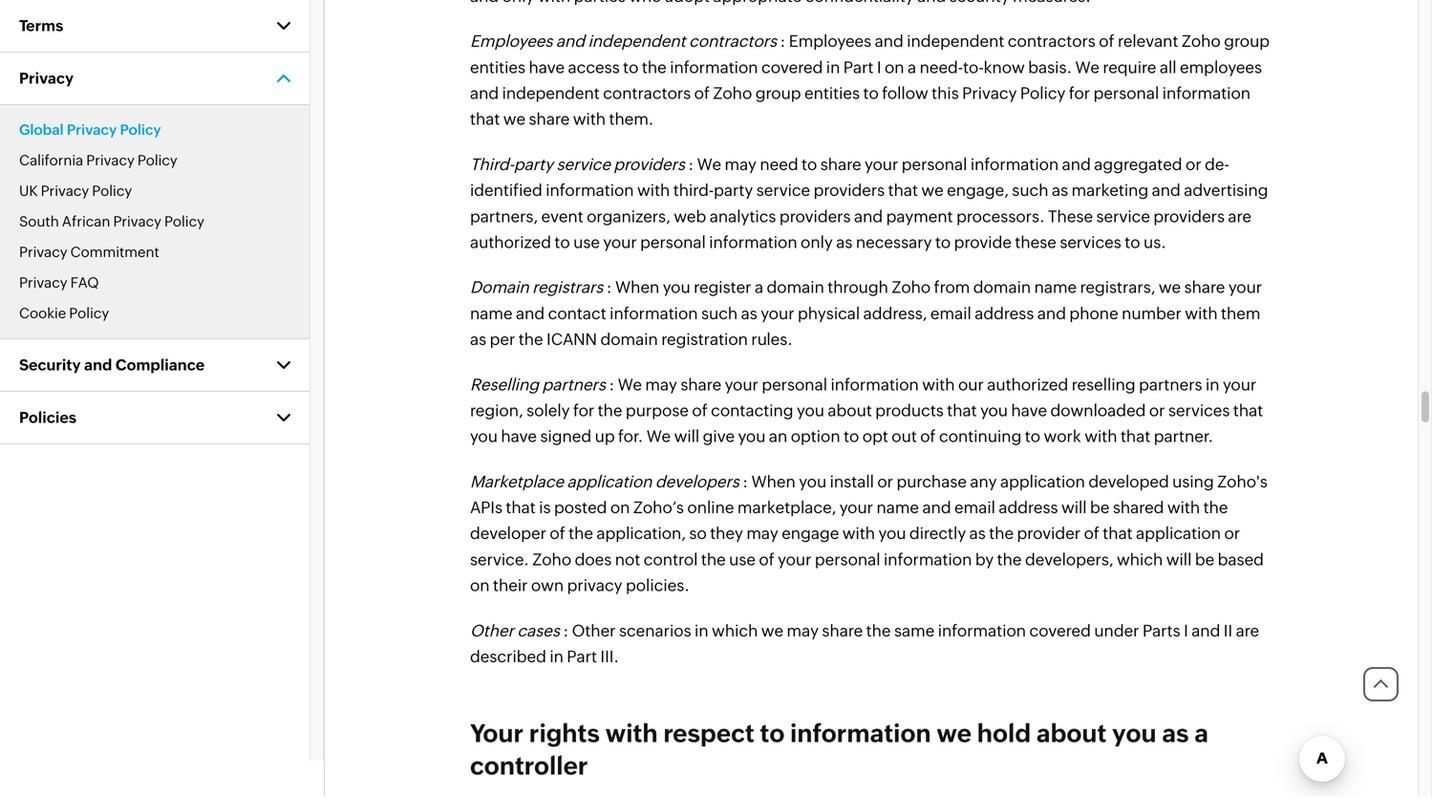 Task type: describe. For each thing, give the bounding box(es) containing it.
your down engage
[[778, 550, 812, 569]]

name inside the ': when you install or purchase any application developed using zoho's apis that is posted on zoho's online marketplace, your name and email address will be shared with the developer of the application, so they may engage with you directly as the provider of that application or service. zoho does not control the use of your personal information by the developers, which will be based on their own privacy policies.'
[[877, 498, 919, 517]]

we inside : other scenarios in which we may share the same information covered under parts i and ii are described in part iii.
[[761, 621, 784, 640]]

that down shared on the bottom right of the page
[[1103, 524, 1133, 543]]

to inside your rights with respect to information we hold about you as a controller
[[760, 719, 785, 748]]

basis.
[[1029, 58, 1072, 76]]

privacy down california
[[41, 183, 89, 199]]

we inside : when you register a domain through zoho from domain name registrars, we share your name and contact information such as your physical address, email address and phone number with them as per the icann domain registration rules.
[[1159, 278, 1181, 296]]

domain registrars
[[470, 278, 607, 296]]

to down event
[[555, 233, 570, 251]]

privacy faq
[[19, 274, 99, 291]]

information down employees
[[1163, 84, 1251, 102]]

: we may need to share your personal information and aggregated or de- identified information with third-party service providers that we engage, such as marketing and advertising partners, event organizers, web analytics providers and payment processors. these service providers are authorized to use your personal information only as necessary to provide these services to us.
[[470, 155, 1269, 251]]

downloaded
[[1051, 401, 1146, 420]]

rules.
[[752, 330, 793, 348]]

the inside : we may share your personal information with our authorized reselling partners in your region, solely for the purpose of contacting you about products that you have downloaded or services that you have signed up for. we will give you an option to opt out of continuing to work with that partner.
[[598, 401, 623, 420]]

require
[[1103, 58, 1157, 76]]

information down 'analytics'
[[709, 233, 798, 251]]

independent up need-
[[907, 32, 1005, 50]]

with down using
[[1168, 498, 1201, 517]]

developer
[[470, 524, 547, 543]]

service.
[[470, 550, 529, 569]]

we down purpose
[[647, 427, 671, 445]]

1 vertical spatial on
[[611, 498, 630, 517]]

1 other from the left
[[470, 621, 514, 640]]

that left is
[[506, 498, 536, 517]]

with inside the : employees and independent contractors of relevant zoho group entities have access to the information covered in part i on a need-to-know basis. we require all employees and independent contractors of zoho group entities to follow this privacy policy for personal information that we share with them.
[[573, 110, 606, 128]]

independent down access
[[502, 84, 600, 102]]

a inside your rights with respect to information we hold about you as a controller
[[1195, 719, 1209, 748]]

privacy up commitment
[[113, 213, 162, 230]]

follow
[[882, 84, 929, 102]]

with left our
[[922, 375, 955, 394]]

based
[[1218, 550, 1264, 569]]

security
[[19, 356, 81, 374]]

0 vertical spatial group
[[1224, 32, 1270, 50]]

we inside the : employees and independent contractors of relevant zoho group entities have access to the information covered in part i on a need-to-know basis. we require all employees and independent contractors of zoho group entities to follow this privacy policy for personal information that we share with them.
[[1076, 58, 1100, 76]]

directly
[[910, 524, 966, 543]]

and down aggregated
[[1152, 181, 1181, 199]]

to right the need
[[802, 155, 817, 173]]

services inside : we may need to share your personal information and aggregated or de- identified information with third-party service providers that we engage, such as marketing and advertising partners, event organizers, web analytics providers and payment processors. these service providers are authorized to use your personal information only as necessary to provide these services to us.
[[1060, 233, 1122, 251]]

and up follow
[[875, 32, 904, 50]]

0 vertical spatial entities
[[470, 58, 526, 76]]

or right "install"
[[878, 472, 894, 491]]

apis
[[470, 498, 503, 517]]

with down the downloaded
[[1085, 427, 1118, 445]]

with inside : we may need to share your personal information and aggregated or de- identified information with third-party service providers that we engage, such as marketing and advertising partners, event organizers, web analytics providers and payment processors. these service providers are authorized to use your personal information only as necessary to provide these services to us.
[[637, 181, 670, 199]]

through
[[828, 278, 889, 296]]

and up access
[[556, 32, 585, 50]]

we inside : we may need to share your personal information and aggregated or de- identified information with third-party service providers that we engage, such as marketing and advertising partners, event organizers, web analytics providers and payment processors. these service providers are authorized to use your personal information only as necessary to provide these services to us.
[[697, 155, 722, 173]]

payment
[[886, 207, 953, 225]]

developers,
[[1025, 550, 1114, 569]]

policies.
[[626, 576, 690, 595]]

2 vertical spatial have
[[501, 427, 537, 445]]

region,
[[470, 401, 523, 420]]

authorized inside : we may need to share your personal information and aggregated or de- identified information with third-party service providers that we engage, such as marketing and advertising partners, event organizers, web analytics providers and payment processors. these service providers are authorized to use your personal information only as necessary to provide these services to us.
[[470, 233, 551, 251]]

as inside the ': when you install or purchase any application developed using zoho's apis that is posted on zoho's online marketplace, your name and email address will be shared with the developer of the application, so they may engage with you directly as the provider of that application or service. zoho does not control the use of your personal information by the developers, which will be based on their own privacy policies.'
[[970, 524, 986, 543]]

or up based at the bottom right
[[1225, 524, 1241, 543]]

these
[[1015, 233, 1057, 251]]

0 vertical spatial service
[[557, 155, 611, 173]]

a inside : when you register a domain through zoho from domain name registrars, we share your name and contact information such as your physical address, email address and phone number with them as per the icann domain registration rules.
[[755, 278, 764, 296]]

your up them
[[1229, 278, 1263, 296]]

2 horizontal spatial name
[[1035, 278, 1077, 296]]

to down 'employees and independent contractors'
[[623, 58, 639, 76]]

that inside : we may need to share your personal information and aggregated or de- identified information with third-party service providers that we engage, such as marketing and advertising partners, event organizers, web analytics providers and payment processors. these service providers are authorized to use your personal information only as necessary to provide these services to us.
[[888, 181, 918, 199]]

other inside : other scenarios in which we may share the same information covered under parts i and ii are described in part iii.
[[572, 621, 616, 640]]

information up engage,
[[971, 155, 1059, 173]]

and up third- on the left of page
[[470, 84, 499, 102]]

employees
[[1180, 58, 1263, 76]]

out
[[892, 427, 917, 445]]

share inside : other scenarios in which we may share the same information covered under parts i and ii are described in part iii.
[[822, 621, 863, 640]]

may inside : we may need to share your personal information and aggregated or de- identified information with third-party service providers that we engage, such as marketing and advertising partners, event organizers, web analytics providers and payment processors. these service providers are authorized to use your personal information only as necessary to provide these services to us.
[[725, 155, 757, 173]]

1 horizontal spatial service
[[757, 181, 811, 199]]

1 horizontal spatial will
[[1062, 498, 1087, 517]]

and right security
[[84, 356, 112, 374]]

that up zoho's
[[1234, 401, 1264, 420]]

that down the downloaded
[[1121, 427, 1151, 445]]

and up 'marketing'
[[1062, 155, 1091, 173]]

access
[[568, 58, 620, 76]]

this
[[932, 84, 959, 102]]

respect
[[664, 719, 755, 748]]

commitment
[[70, 244, 159, 260]]

from
[[934, 278, 970, 296]]

the right by
[[997, 550, 1022, 569]]

about inside your rights with respect to information we hold about you as a controller
[[1037, 719, 1107, 748]]

may inside : we may share your personal information with our authorized reselling partners in your region, solely for the purpose of contacting you about products that you have downloaded or services that you have signed up for. we will give you an option to opt out of continuing to work with that partner.
[[645, 375, 677, 394]]

the inside : other scenarios in which we may share the same information covered under parts i and ii are described in part iii.
[[867, 621, 891, 640]]

your down them
[[1223, 375, 1257, 394]]

1 vertical spatial have
[[1012, 401, 1048, 420]]

1 partners from the left
[[542, 375, 606, 394]]

to left us.
[[1125, 233, 1141, 251]]

and down domain registrars
[[516, 304, 545, 322]]

privacy up cookie
[[19, 274, 67, 291]]

the inside the : employees and independent contractors of relevant zoho group entities have access to the information covered in part i on a need-to-know basis. we require all employees and independent contractors of zoho group entities to follow this privacy policy for personal information that we share with them.
[[642, 58, 667, 76]]

terms
[[19, 17, 63, 34]]

third-
[[470, 155, 514, 173]]

uk
[[19, 183, 38, 199]]

registration
[[662, 330, 748, 348]]

or inside : we may need to share your personal information and aggregated or de- identified information with third-party service providers that we engage, such as marketing and advertising partners, event organizers, web analytics providers and payment processors. these service providers are authorized to use your personal information only as necessary to provide these services to us.
[[1186, 155, 1202, 173]]

global
[[19, 121, 64, 138]]

south african privacy policy link
[[19, 213, 204, 230]]

part inside : other scenarios in which we may share the same information covered under parts i and ii are described in part iii.
[[567, 647, 597, 666]]

1 horizontal spatial domain
[[767, 278, 825, 296]]

not
[[615, 550, 641, 569]]

uk privacy policy
[[19, 183, 132, 199]]

0 horizontal spatial domain
[[601, 330, 658, 348]]

email inside : when you register a domain through zoho from domain name registrars, we share your name and contact information such as your physical address, email address and phone number with them as per the icann domain registration rules.
[[931, 304, 972, 322]]

1 horizontal spatial application
[[1001, 472, 1086, 491]]

2 vertical spatial will
[[1167, 550, 1192, 569]]

: when you install or purchase any application developed using zoho's apis that is posted on zoho's online marketplace, your name and email address will be shared with the developer of the application, so they may engage with you directly as the provider of that application or service. zoho does not control the use of your personal information by the developers, which will be based on their own privacy policies.
[[470, 472, 1268, 595]]

work
[[1044, 427, 1082, 445]]

privacy down 'south'
[[19, 244, 67, 260]]

0 horizontal spatial name
[[470, 304, 513, 322]]

i inside : other scenarios in which we may share the same information covered under parts i and ii are described in part iii.
[[1184, 621, 1189, 640]]

cookie policy
[[19, 305, 109, 322]]

to left follow
[[863, 84, 879, 102]]

address,
[[864, 304, 927, 322]]

personal inside the ': when you install or purchase any application developed using zoho's apis that is posted on zoho's online marketplace, your name and email address will be shared with the developer of the application, so they may engage with you directly as the provider of that application or service. zoho does not control the use of your personal information by the developers, which will be based on their own privacy policies.'
[[815, 550, 881, 569]]

your down "install"
[[840, 498, 873, 517]]

hold
[[977, 719, 1031, 748]]

that down our
[[947, 401, 977, 420]]

your up rules.
[[761, 304, 795, 322]]

authorized inside : we may share your personal information with our authorized reselling partners in your region, solely for the purpose of contacting you about products that you have downloaded or services that you have signed up for. we will give you an option to opt out of continuing to work with that partner.
[[987, 375, 1069, 394]]

and up necessary
[[854, 207, 883, 225]]

of down 'employees and independent contractors'
[[694, 84, 710, 102]]

online
[[688, 498, 734, 517]]

provide
[[954, 233, 1012, 251]]

personal down web
[[640, 233, 706, 251]]

cases
[[517, 621, 560, 640]]

privacy
[[567, 576, 623, 595]]

shared
[[1113, 498, 1164, 517]]

we inside your rights with respect to information we hold about you as a controller
[[937, 719, 972, 748]]

reselling
[[1072, 375, 1136, 394]]

need
[[760, 155, 799, 173]]

address inside the ': when you install or purchase any application developed using zoho's apis that is posted on zoho's online marketplace, your name and email address will be shared with the developer of the application, so they may engage with you directly as the provider of that application or service. zoho does not control the use of your personal information by the developers, which will be based on their own privacy policies.'
[[999, 498, 1058, 517]]

information down third-party service providers
[[546, 181, 634, 199]]

know
[[984, 58, 1025, 76]]

policies
[[19, 409, 77, 426]]

scenarios
[[619, 621, 692, 640]]

privacy commitment link
[[19, 244, 159, 260]]

to left opt
[[844, 427, 860, 445]]

south african privacy policy
[[19, 213, 204, 230]]

covered inside the : employees and independent contractors of relevant zoho group entities have access to the information covered in part i on a need-to-know basis. we require all employees and independent contractors of zoho group entities to follow this privacy policy for personal information that we share with them.
[[762, 58, 823, 76]]

organizers,
[[587, 207, 671, 225]]

registrars,
[[1080, 278, 1156, 296]]

0 horizontal spatial party
[[514, 155, 553, 173]]

1 employees from the left
[[470, 32, 553, 50]]

covered inside : other scenarios in which we may share the same information covered under parts i and ii are described in part iii.
[[1030, 621, 1091, 640]]

part inside the : employees and independent contractors of relevant zoho group entities have access to the information covered in part i on a need-to-know basis. we require all employees and independent contractors of zoho group entities to follow this privacy policy for personal information that we share with them.
[[844, 58, 874, 76]]

your up payment
[[865, 155, 899, 173]]

which inside : other scenarios in which we may share the same information covered under parts i and ii are described in part iii.
[[712, 621, 758, 640]]

of up require
[[1099, 32, 1115, 50]]

opt
[[863, 427, 889, 445]]

1 horizontal spatial entities
[[805, 84, 860, 102]]

to-
[[963, 58, 984, 76]]

these
[[1048, 207, 1093, 225]]

in inside : we may share your personal information with our authorized reselling partners in your region, solely for the purpose of contacting you about products that you have downloaded or services that you have signed up for. we will give you an option to opt out of continuing to work with that partner.
[[1206, 375, 1220, 394]]

marketing
[[1072, 181, 1149, 199]]

privacy down global privacy policy link
[[86, 152, 135, 169]]

with inside your rights with respect to information we hold about you as a controller
[[606, 719, 658, 748]]

your rights with respect to information we hold about you as a controller
[[470, 719, 1209, 780]]

engage,
[[947, 181, 1009, 199]]

: employees and independent contractors of relevant zoho group entities have access to the information covered in part i on a need-to-know basis. we require all employees and independent contractors of zoho group entities to follow this privacy policy for personal information that we share with them.
[[470, 32, 1270, 128]]

phone
[[1070, 304, 1119, 322]]

an
[[769, 427, 788, 445]]

privacy inside the : employees and independent contractors of relevant zoho group entities have access to the information covered in part i on a need-to-know basis. we require all employees and independent contractors of zoho group entities to follow this privacy policy for personal information that we share with them.
[[963, 84, 1017, 102]]

0 vertical spatial be
[[1090, 498, 1110, 517]]

physical
[[798, 304, 860, 322]]

: when you register a domain through zoho from domain name registrars, we share your name and contact information such as your physical address, email address and phone number with them as per the icann domain registration rules.
[[470, 278, 1263, 348]]

parts
[[1143, 621, 1181, 640]]

security and compliance
[[19, 356, 205, 374]]

global privacy policy
[[19, 121, 161, 138]]

with inside : when you register a domain through zoho from domain name registrars, we share your name and contact information such as your physical address, email address and phone number with them as per the icann domain registration rules.
[[1185, 304, 1218, 322]]

of down marketplace,
[[759, 550, 775, 569]]

0 horizontal spatial application
[[567, 472, 652, 491]]

are inside : other scenarios in which we may share the same information covered under parts i and ii are described in part iii.
[[1236, 621, 1260, 640]]

: for domain registrars
[[607, 278, 612, 296]]

email inside the ': when you install or purchase any application developed using zoho's apis that is posted on zoho's online marketplace, your name and email address will be shared with the developer of the application, so they may engage with you directly as the provider of that application or service. zoho does not control the use of your personal information by the developers, which will be based on their own privacy policies.'
[[955, 498, 996, 517]]

privacy up california privacy policy link
[[67, 121, 117, 138]]

up
[[595, 427, 615, 445]]

personal inside : we may share your personal information with our authorized reselling partners in your region, solely for the purpose of contacting you about products that you have downloaded or services that you have signed up for. we will give you an option to opt out of continuing to work with that partner.
[[762, 375, 828, 394]]

posted
[[554, 498, 607, 517]]

option
[[791, 427, 841, 445]]

provider
[[1017, 524, 1081, 543]]

0 horizontal spatial on
[[470, 576, 490, 595]]

developed
[[1089, 472, 1169, 491]]

in inside the : employees and independent contractors of relevant zoho group entities have access to the information covered in part i on a need-to-know basis. we require all employees and independent contractors of zoho group entities to follow this privacy policy for personal information that we share with them.
[[826, 58, 840, 76]]



Task type: locate. For each thing, give the bounding box(es) containing it.
0 vertical spatial name
[[1035, 278, 1077, 296]]

0 horizontal spatial covered
[[762, 58, 823, 76]]

be left based at the bottom right
[[1195, 550, 1215, 569]]

only
[[801, 233, 833, 251]]

0 horizontal spatial part
[[567, 647, 597, 666]]

per
[[490, 330, 515, 348]]

the down posted
[[569, 524, 593, 543]]

registrars
[[532, 278, 603, 296]]

address down "provide"
[[975, 304, 1034, 322]]

0 horizontal spatial will
[[674, 427, 700, 445]]

of right out
[[921, 427, 936, 445]]

other up described
[[470, 621, 514, 640]]

have up work
[[1012, 401, 1048, 420]]

1 vertical spatial part
[[567, 647, 597, 666]]

such up 'processors.'
[[1012, 181, 1049, 199]]

0 vertical spatial services
[[1060, 233, 1122, 251]]

or left de-
[[1186, 155, 1202, 173]]

the left same
[[867, 621, 891, 640]]

1 vertical spatial a
[[755, 278, 764, 296]]

the down they
[[701, 550, 726, 569]]

0 horizontal spatial such
[[701, 304, 738, 322]]

them.
[[609, 110, 654, 128]]

0 vertical spatial have
[[529, 58, 565, 76]]

1 vertical spatial for
[[573, 401, 595, 420]]

you inside : when you register a domain through zoho from domain name registrars, we share your name and contact information such as your physical address, email address and phone number with them as per the icann domain registration rules.
[[663, 278, 691, 296]]

or inside : we may share your personal information with our authorized reselling partners in your region, solely for the purpose of contacting you about products that you have downloaded or services that you have signed up for. we will give you an option to opt out of continuing to work with that partner.
[[1150, 401, 1165, 420]]

i inside the : employees and independent contractors of relevant zoho group entities have access to the information covered in part i on a need-to-know basis. we require all employees and independent contractors of zoho group entities to follow this privacy policy for personal information that we share with them.
[[877, 58, 882, 76]]

0 vertical spatial part
[[844, 58, 874, 76]]

information inside : other scenarios in which we may share the same information covered under parts i and ii are described in part iii.
[[938, 621, 1026, 640]]

other
[[470, 621, 514, 640], [572, 621, 616, 640]]

: inside : when you register a domain through zoho from domain name registrars, we share your name and contact information such as your physical address, email address and phone number with them as per the icann domain registration rules.
[[607, 278, 612, 296]]

ii
[[1224, 621, 1233, 640]]

to down payment
[[936, 233, 951, 251]]

purpose
[[626, 401, 689, 420]]

number
[[1122, 304, 1182, 322]]

party up the identified
[[514, 155, 553, 173]]

their
[[493, 576, 528, 595]]

such inside : when you register a domain through zoho from domain name registrars, we share your name and contact information such as your physical address, email address and phone number with them as per the icann domain registration rules.
[[701, 304, 738, 322]]

partners
[[542, 375, 606, 394], [1139, 375, 1203, 394]]

party inside : we may need to share your personal information and aggregated or de- identified information with third-party service providers that we engage, such as marketing and advertising partners, event organizers, web analytics providers and payment processors. these service providers are authorized to use your personal information only as necessary to provide these services to us.
[[714, 181, 753, 199]]

information up the registration
[[610, 304, 698, 322]]

application down work
[[1001, 472, 1086, 491]]

for inside : we may share your personal information with our authorized reselling partners in your region, solely for the purpose of contacting you about products that you have downloaded or services that you have signed up for. we will give you an option to opt out of continuing to work with that partner.
[[573, 401, 595, 420]]

personal up engage,
[[902, 155, 968, 173]]

your up contacting
[[725, 375, 759, 394]]

1 vertical spatial which
[[712, 621, 758, 640]]

need-
[[920, 58, 963, 76]]

1 vertical spatial will
[[1062, 498, 1087, 517]]

icann
[[547, 330, 597, 348]]

california privacy policy link
[[19, 152, 178, 169]]

0 horizontal spatial use
[[574, 233, 600, 251]]

1 vertical spatial are
[[1236, 621, 1260, 640]]

controller
[[470, 752, 588, 780]]

use inside the ': when you install or purchase any application developed using zoho's apis that is posted on zoho's online marketplace, your name and email address will be shared with the developer of the application, so they may engage with you directly as the provider of that application or service. zoho does not control the use of your personal information by the developers, which will be based on their own privacy policies.'
[[729, 550, 756, 569]]

zoho's
[[634, 498, 684, 517]]

information
[[670, 58, 758, 76], [1163, 84, 1251, 102], [971, 155, 1059, 173], [546, 181, 634, 199], [709, 233, 798, 251], [610, 304, 698, 322], [831, 375, 919, 394], [884, 550, 972, 569], [938, 621, 1026, 640], [790, 719, 931, 748]]

: for marketplace application developers
[[743, 472, 748, 491]]

1 vertical spatial about
[[1037, 719, 1107, 748]]

is
[[539, 498, 551, 517]]

0 horizontal spatial services
[[1060, 233, 1122, 251]]

african
[[62, 213, 110, 230]]

1 vertical spatial email
[[955, 498, 996, 517]]

contractors
[[689, 32, 777, 50], [1008, 32, 1096, 50], [603, 84, 691, 102]]

i
[[877, 58, 882, 76], [1184, 621, 1189, 640]]

service
[[557, 155, 611, 173], [757, 181, 811, 199], [1097, 207, 1151, 225]]

1 horizontal spatial employees
[[789, 32, 872, 50]]

uk privacy policy link
[[19, 183, 132, 199]]

reselling
[[470, 375, 539, 394]]

authorized right our
[[987, 375, 1069, 394]]

on left their
[[470, 576, 490, 595]]

2 vertical spatial on
[[470, 576, 490, 595]]

will inside : we may share your personal information with our authorized reselling partners in your region, solely for the purpose of contacting you about products that you have downloaded or services that you have signed up for. we will give you an option to opt out of continuing to work with that partner.
[[674, 427, 700, 445]]

1 horizontal spatial for
[[1069, 84, 1091, 102]]

and inside : other scenarios in which we may share the same information covered under parts i and ii are described in part iii.
[[1192, 621, 1221, 640]]

will left give
[[674, 427, 700, 445]]

for down basis.
[[1069, 84, 1091, 102]]

using
[[1173, 472, 1214, 491]]

the inside : when you register a domain through zoho from domain name registrars, we share your name and contact information such as your physical address, email address and phone number with them as per the icann domain registration rules.
[[519, 330, 543, 348]]

1 horizontal spatial be
[[1195, 550, 1215, 569]]

0 horizontal spatial entities
[[470, 58, 526, 76]]

are inside : we may need to share your personal information and aggregated or de- identified information with third-party service providers that we engage, such as marketing and advertising partners, event organizers, web analytics providers and payment processors. these service providers are authorized to use your personal information only as necessary to provide these services to us.
[[1228, 207, 1252, 225]]

0 vertical spatial which
[[1117, 550, 1163, 569]]

and
[[556, 32, 585, 50], [875, 32, 904, 50], [470, 84, 499, 102], [1062, 155, 1091, 173], [1152, 181, 1181, 199], [854, 207, 883, 225], [516, 304, 545, 322], [1038, 304, 1067, 322], [84, 356, 112, 374], [923, 498, 951, 517], [1192, 621, 1221, 640]]

authorized down partners,
[[470, 233, 551, 251]]

employees inside the : employees and independent contractors of relevant zoho group entities have access to the information covered in part i on a need-to-know basis. we require all employees and independent contractors of zoho group entities to follow this privacy policy for personal information that we share with them.
[[789, 32, 872, 50]]

reselling partners
[[470, 375, 609, 394]]

application down shared on the bottom right of the page
[[1136, 524, 1221, 543]]

1 horizontal spatial which
[[1117, 550, 1163, 569]]

1 vertical spatial service
[[757, 181, 811, 199]]

services inside : we may share your personal information with our authorized reselling partners in your region, solely for the purpose of contacting you about products that you have downloaded or services that you have signed up for. we will give you an option to opt out of continuing to work with that partner.
[[1169, 401, 1230, 420]]

1 horizontal spatial covered
[[1030, 621, 1091, 640]]

2 horizontal spatial service
[[1097, 207, 1151, 225]]

engage
[[782, 524, 839, 543]]

email down any at the bottom of page
[[955, 498, 996, 517]]

in
[[826, 58, 840, 76], [1206, 375, 1220, 394], [695, 621, 709, 640], [550, 647, 564, 666]]

1 horizontal spatial party
[[714, 181, 753, 199]]

1 vertical spatial group
[[756, 84, 801, 102]]

1 vertical spatial name
[[470, 304, 513, 322]]

the
[[642, 58, 667, 76], [519, 330, 543, 348], [598, 401, 623, 420], [1204, 498, 1228, 517], [569, 524, 593, 543], [989, 524, 1014, 543], [701, 550, 726, 569], [997, 550, 1022, 569], [867, 621, 891, 640]]

group up the need
[[756, 84, 801, 102]]

1 vertical spatial such
[[701, 304, 738, 322]]

1 horizontal spatial when
[[752, 472, 796, 491]]

0 horizontal spatial other
[[470, 621, 514, 640]]

i right parts
[[1184, 621, 1189, 640]]

1 horizontal spatial authorized
[[987, 375, 1069, 394]]

1 vertical spatial services
[[1169, 401, 1230, 420]]

we
[[1076, 58, 1100, 76], [697, 155, 722, 173], [618, 375, 642, 394], [647, 427, 671, 445]]

1 vertical spatial use
[[729, 550, 756, 569]]

service down the need
[[757, 181, 811, 199]]

part left need-
[[844, 58, 874, 76]]

analytics
[[710, 207, 776, 225]]

own
[[531, 576, 564, 595]]

partners inside : we may share your personal information with our authorized reselling partners in your region, solely for the purpose of contacting you about products that you have downloaded or services that you have signed up for. we will give you an option to opt out of continuing to work with that partner.
[[1139, 375, 1203, 394]]

when inside : when you register a domain through zoho from domain name registrars, we share your name and contact information such as your physical address, email address and phone number with them as per the icann domain registration rules.
[[615, 278, 660, 296]]

the down 'employees and independent contractors'
[[642, 58, 667, 76]]

necessary
[[856, 233, 932, 251]]

so
[[689, 524, 707, 543]]

be left shared on the bottom right of the page
[[1090, 498, 1110, 517]]

or up the partner.
[[1150, 401, 1165, 420]]

of up give
[[692, 401, 708, 420]]

1 horizontal spatial a
[[908, 58, 917, 76]]

1 vertical spatial address
[[999, 498, 1058, 517]]

2 employees from the left
[[789, 32, 872, 50]]

: inside : other scenarios in which we may share the same information covered under parts i and ii are described in part iii.
[[563, 621, 569, 640]]

1 horizontal spatial i
[[1184, 621, 1189, 640]]

2 horizontal spatial will
[[1167, 550, 1192, 569]]

for.
[[618, 427, 643, 445]]

for up signed
[[573, 401, 595, 420]]

and inside the ': when you install or purchase any application developed using zoho's apis that is posted on zoho's online marketplace, your name and email address will be shared with the developer of the application, so they may engage with you directly as the provider of that application or service. zoho does not control the use of your personal information by the developers, which will be based on their own privacy policies.'
[[923, 498, 951, 517]]

when for domain registrars
[[615, 278, 660, 296]]

1 vertical spatial entities
[[805, 84, 860, 102]]

name
[[1035, 278, 1077, 296], [470, 304, 513, 322], [877, 498, 919, 517]]

0 vertical spatial authorized
[[470, 233, 551, 251]]

0 vertical spatial about
[[828, 401, 872, 420]]

purchase
[[897, 472, 967, 491]]

independent up access
[[588, 32, 686, 50]]

third-
[[674, 181, 714, 199]]

0 vertical spatial i
[[877, 58, 882, 76]]

0 horizontal spatial group
[[756, 84, 801, 102]]

continuing
[[939, 427, 1022, 445]]

about up opt
[[828, 401, 872, 420]]

that
[[470, 110, 500, 128], [888, 181, 918, 199], [947, 401, 977, 420], [1234, 401, 1264, 420], [1121, 427, 1151, 445], [506, 498, 536, 517], [1103, 524, 1133, 543]]

: we may share your personal information with our authorized reselling partners in your region, solely for the purpose of contacting you about products that you have downloaded or services that you have signed up for. we will give you an option to opt out of continuing to work with that partner.
[[470, 375, 1264, 445]]

2 other from the left
[[572, 621, 616, 640]]

0 horizontal spatial partners
[[542, 375, 606, 394]]

personal inside the : employees and independent contractors of relevant zoho group entities have access to the information covered in part i on a need-to-know basis. we require all employees and independent contractors of zoho group entities to follow this privacy policy for personal information that we share with them.
[[1094, 84, 1159, 102]]

partner.
[[1154, 427, 1214, 445]]

: for reselling partners
[[609, 375, 615, 394]]

0 vertical spatial such
[[1012, 181, 1049, 199]]

privacy link
[[0, 53, 310, 105]]

a inside the : employees and independent contractors of relevant zoho group entities have access to the information covered in part i on a need-to-know basis. we require all employees and independent contractors of zoho group entities to follow this privacy policy for personal information that we share with them.
[[908, 58, 917, 76]]

zoho inside : when you register a domain through zoho from domain name registrars, we share your name and contact information such as your physical address, email address and phone number with them as per the icann domain registration rules.
[[892, 278, 931, 296]]

0 vertical spatial email
[[931, 304, 972, 322]]

1 vertical spatial i
[[1184, 621, 1189, 640]]

information up products
[[831, 375, 919, 394]]

1 horizontal spatial name
[[877, 498, 919, 517]]

of down is
[[550, 524, 565, 543]]

other up the iii.
[[572, 621, 616, 640]]

will
[[674, 427, 700, 445], [1062, 498, 1087, 517], [1167, 550, 1192, 569]]

share inside : when you register a domain through zoho from domain name registrars, we share your name and contact information such as your physical address, email address and phone number with them as per the icann domain registration rules.
[[1185, 278, 1226, 296]]

event
[[541, 207, 584, 225]]

information down 'employees and independent contractors'
[[670, 58, 758, 76]]

: inside : we may share your personal information with our authorized reselling partners in your region, solely for the purpose of contacting you about products that you have downloaded or services that you have signed up for. we will give you an option to opt out of continuing to work with that partner.
[[609, 375, 615, 394]]

2 horizontal spatial domain
[[974, 278, 1031, 296]]

such inside : we may need to share your personal information and aggregated or de- identified information with third-party service providers that we engage, such as marketing and advertising partners, event organizers, web analytics providers and payment processors. these service providers are authorized to use your personal information only as necessary to provide these services to us.
[[1012, 181, 1049, 199]]

employees and independent contractors
[[470, 32, 780, 50]]

with left them.
[[573, 110, 606, 128]]

such down 'register'
[[701, 304, 738, 322]]

2 horizontal spatial a
[[1195, 719, 1209, 748]]

email down the 'from'
[[931, 304, 972, 322]]

0 vertical spatial are
[[1228, 207, 1252, 225]]

we inside the : employees and independent contractors of relevant zoho group entities have access to the information covered in part i on a need-to-know basis. we require all employees and independent contractors of zoho group entities to follow this privacy policy for personal information that we share with them.
[[503, 110, 526, 128]]

you inside your rights with respect to information we hold about you as a controller
[[1112, 719, 1157, 748]]

employees
[[470, 32, 553, 50], [789, 32, 872, 50]]

0 horizontal spatial when
[[615, 278, 660, 296]]

domain down "provide"
[[974, 278, 1031, 296]]

web
[[674, 207, 706, 225]]

information down : other scenarios in which we may share the same information covered under parts i and ii are described in part iii.
[[790, 719, 931, 748]]

share
[[529, 110, 570, 128], [821, 155, 862, 173], [1185, 278, 1226, 296], [681, 375, 722, 394], [822, 621, 863, 640]]

marketplace
[[470, 472, 564, 491]]

policy inside the : employees and independent contractors of relevant zoho group entities have access to the information covered in part i on a need-to-know basis. we require all employees and independent contractors of zoho group entities to follow this privacy policy for personal information that we share with them.
[[1021, 84, 1066, 102]]

are
[[1228, 207, 1252, 225], [1236, 621, 1260, 640]]

1 horizontal spatial services
[[1169, 401, 1230, 420]]

rights
[[529, 719, 600, 748]]

may inside : other scenarios in which we may share the same information covered under parts i and ii are described in part iii.
[[787, 621, 819, 640]]

service down 'marketing'
[[1097, 207, 1151, 225]]

cookie policy link
[[19, 305, 109, 322]]

services down these
[[1060, 233, 1122, 251]]

name down domain
[[470, 304, 513, 322]]

when for marketplace application developers
[[752, 472, 796, 491]]

advertising
[[1184, 181, 1269, 199]]

2 partners from the left
[[1139, 375, 1203, 394]]

relevant
[[1118, 32, 1179, 50]]

personal down engage
[[815, 550, 881, 569]]

for
[[1069, 84, 1091, 102], [573, 401, 595, 420]]

0 horizontal spatial authorized
[[470, 233, 551, 251]]

information inside your rights with respect to information we hold about you as a controller
[[790, 719, 931, 748]]

0 horizontal spatial for
[[573, 401, 595, 420]]

0 horizontal spatial employees
[[470, 32, 553, 50]]

as
[[1052, 181, 1069, 199], [836, 233, 853, 251], [741, 304, 758, 322], [470, 330, 487, 348], [970, 524, 986, 543], [1162, 719, 1189, 748]]

for inside the : employees and independent contractors of relevant zoho group entities have access to the information covered in part i on a need-to-know basis. we require all employees and independent contractors of zoho group entities to follow this privacy policy for personal information that we share with them.
[[1069, 84, 1091, 102]]

as inside your rights with respect to information we hold about you as a controller
[[1162, 719, 1189, 748]]

information right same
[[938, 621, 1026, 640]]

: inside the : employees and independent contractors of relevant zoho group entities have access to the information covered in part i on a need-to-know basis. we require all employees and independent contractors of zoho group entities to follow this privacy policy for personal information that we share with them.
[[780, 32, 786, 50]]

aggregated
[[1095, 155, 1183, 173]]

california
[[19, 152, 83, 169]]

we up third-
[[697, 155, 722, 173]]

2 vertical spatial service
[[1097, 207, 1151, 225]]

with right engage
[[843, 524, 875, 543]]

services
[[1060, 233, 1122, 251], [1169, 401, 1230, 420]]

you
[[663, 278, 691, 296], [797, 401, 825, 420], [981, 401, 1008, 420], [470, 427, 498, 445], [738, 427, 766, 445], [799, 472, 827, 491], [879, 524, 906, 543], [1112, 719, 1157, 748]]

your down the organizers,
[[603, 233, 637, 251]]

your
[[470, 719, 524, 748]]

: for other cases
[[563, 621, 569, 640]]

0 vertical spatial address
[[975, 304, 1034, 322]]

and left phone
[[1038, 304, 1067, 322]]

the down using
[[1204, 498, 1228, 517]]

does
[[575, 550, 612, 569]]

of up developers, at right
[[1084, 524, 1100, 543]]

1 horizontal spatial such
[[1012, 181, 1049, 199]]

address up provider
[[999, 498, 1058, 517]]

0 vertical spatial covered
[[762, 58, 823, 76]]

share left same
[[822, 621, 863, 640]]

: other scenarios in which we may share the same information covered under parts i and ii are described in part iii.
[[470, 621, 1260, 666]]

0 vertical spatial a
[[908, 58, 917, 76]]

1 horizontal spatial about
[[1037, 719, 1107, 748]]

address
[[975, 304, 1034, 322], [999, 498, 1058, 517]]

2 vertical spatial name
[[877, 498, 919, 517]]

about inside : we may share your personal information with our authorized reselling partners in your region, solely for the purpose of contacting you about products that you have downloaded or services that you have signed up for. we will give you an option to opt out of continuing to work with that partner.
[[828, 401, 872, 420]]

1 horizontal spatial part
[[844, 58, 874, 76]]

on down marketplace application developers
[[611, 498, 630, 517]]

information inside : we may share your personal information with our authorized reselling partners in your region, solely for the purpose of contacting you about products that you have downloaded or services that you have signed up for. we will give you an option to opt out of continuing to work with that partner.
[[831, 375, 919, 394]]

information down directly
[[884, 550, 972, 569]]

1 horizontal spatial other
[[572, 621, 616, 640]]

are down advertising
[[1228, 207, 1252, 225]]

other cases
[[470, 621, 563, 640]]

the right per
[[519, 330, 543, 348]]

0 vertical spatial on
[[885, 58, 905, 76]]

use down event
[[574, 233, 600, 251]]

on
[[885, 58, 905, 76], [611, 498, 630, 517], [470, 576, 490, 595]]

: inside : we may need to share your personal information and aggregated or de- identified information with third-party service providers that we engage, such as marketing and advertising partners, event organizers, web analytics providers and payment processors. these service providers are authorized to use your personal information only as necessary to provide these services to us.
[[688, 155, 694, 173]]

0 vertical spatial will
[[674, 427, 700, 445]]

the up up
[[598, 401, 623, 420]]

1 horizontal spatial partners
[[1139, 375, 1203, 394]]

1 horizontal spatial group
[[1224, 32, 1270, 50]]

application up posted
[[567, 472, 652, 491]]

to left work
[[1025, 427, 1041, 445]]

information inside the ': when you install or purchase any application developed using zoho's apis that is posted on zoho's online marketplace, your name and email address will be shared with the developer of the application, so they may engage with you directly as the provider of that application or service. zoho does not control the use of your personal information by the developers, which will be based on their own privacy policies.'
[[884, 550, 972, 569]]

address inside : when you register a domain through zoho from domain name registrars, we share your name and contact information such as your physical address, email address and phone number with them as per the icann domain registration rules.
[[975, 304, 1034, 322]]

0 horizontal spatial which
[[712, 621, 758, 640]]

providers
[[614, 155, 685, 173], [814, 181, 885, 199], [780, 207, 851, 225], [1154, 207, 1225, 225]]

them
[[1221, 304, 1261, 322]]

may inside the ': when you install or purchase any application developed using zoho's apis that is posted on zoho's online marketplace, your name and email address will be shared with the developer of the application, so they may engage with you directly as the provider of that application or service. zoho does not control the use of your personal information by the developers, which will be based on their own privacy policies.'
[[747, 524, 779, 543]]

share inside : we may need to share your personal information and aggregated or de- identified information with third-party service providers that we engage, such as marketing and advertising partners, event organizers, web analytics providers and payment processors. these service providers are authorized to use your personal information only as necessary to provide these services to us.
[[821, 155, 862, 173]]

part left the iii.
[[567, 647, 597, 666]]

zoho inside the ': when you install or purchase any application developed using zoho's apis that is posted on zoho's online marketplace, your name and email address will be shared with the developer of the application, so they may engage with you directly as the provider of that application or service. zoho does not control the use of your personal information by the developers, which will be based on their own privacy policies.'
[[533, 550, 572, 569]]

2 vertical spatial a
[[1195, 719, 1209, 748]]

de-
[[1205, 155, 1230, 173]]

are right ii
[[1236, 621, 1260, 640]]

0 horizontal spatial i
[[877, 58, 882, 76]]

by
[[976, 550, 994, 569]]

application
[[567, 472, 652, 491], [1001, 472, 1086, 491], [1136, 524, 1221, 543]]

about
[[828, 401, 872, 420], [1037, 719, 1107, 748]]

domain
[[470, 278, 529, 296]]

have inside the : employees and independent contractors of relevant zoho group entities have access to the information covered in part i on a need-to-know basis. we require all employees and independent contractors of zoho group entities to follow this privacy policy for personal information that we share with them.
[[529, 58, 565, 76]]

we inside : we may need to share your personal information and aggregated or de- identified information with third-party service providers that we engage, such as marketing and advertising partners, event organizers, web analytics providers and payment processors. these service providers are authorized to use your personal information only as necessary to provide these services to us.
[[922, 181, 944, 199]]

california privacy policy
[[19, 152, 178, 169]]

share inside : we may share your personal information with our authorized reselling partners in your region, solely for the purpose of contacting you about products that you have downloaded or services that you have signed up for. we will give you an option to opt out of continuing to work with that partner.
[[681, 375, 722, 394]]

group
[[1224, 32, 1270, 50], [756, 84, 801, 102]]

identified
[[470, 181, 543, 199]]

that inside the : employees and independent contractors of relevant zoho group entities have access to the information covered in part i on a need-to-know basis. we require all employees and independent contractors of zoho group entities to follow this privacy policy for personal information that we share with them.
[[470, 110, 500, 128]]

we up purpose
[[618, 375, 642, 394]]

have
[[529, 58, 565, 76], [1012, 401, 1048, 420], [501, 427, 537, 445]]

partners up solely
[[542, 375, 606, 394]]

and left ii
[[1192, 621, 1221, 640]]

1 vertical spatial covered
[[1030, 621, 1091, 640]]

share inside the : employees and independent contractors of relevant zoho group entities have access to the information covered in part i on a need-to-know basis. we require all employees and independent contractors of zoho group entities to follow this privacy policy for personal information that we share with them.
[[529, 110, 570, 128]]

south
[[19, 213, 59, 230]]

or
[[1186, 155, 1202, 173], [1150, 401, 1165, 420], [878, 472, 894, 491], [1225, 524, 1241, 543]]

0 horizontal spatial be
[[1090, 498, 1110, 517]]

of
[[1099, 32, 1115, 50], [694, 84, 710, 102], [692, 401, 708, 420], [921, 427, 936, 445], [550, 524, 565, 543], [1084, 524, 1100, 543], [759, 550, 775, 569]]

0 horizontal spatial service
[[557, 155, 611, 173]]

privacy inside 'privacy' link
[[19, 69, 74, 87]]

when inside the ': when you install or purchase any application developed using zoho's apis that is posted on zoho's online marketplace, your name and email address will be shared with the developer of the application, so they may engage with you directly as the provider of that application or service. zoho does not control the use of your personal information by the developers, which will be based on their own privacy policies.'
[[752, 472, 796, 491]]

1 horizontal spatial use
[[729, 550, 756, 569]]

1 vertical spatial be
[[1195, 550, 1215, 569]]

0 vertical spatial party
[[514, 155, 553, 173]]

: for employees and independent contractors
[[780, 32, 786, 50]]

0 horizontal spatial a
[[755, 278, 764, 296]]

:
[[780, 32, 786, 50], [688, 155, 694, 173], [607, 278, 612, 296], [609, 375, 615, 394], [743, 472, 748, 491], [563, 621, 569, 640]]

2 horizontal spatial application
[[1136, 524, 1221, 543]]

products
[[876, 401, 944, 420]]

: inside the ': when you install or purchase any application developed using zoho's apis that is posted on zoho's online marketplace, your name and email address will be shared with the developer of the application, so they may engage with you directly as the provider of that application or service. zoho does not control the use of your personal information by the developers, which will be based on their own privacy policies.'
[[743, 472, 748, 491]]

1 vertical spatial when
[[752, 472, 796, 491]]

contacting
[[711, 401, 794, 420]]

we right basis.
[[1076, 58, 1100, 76]]

0 horizontal spatial about
[[828, 401, 872, 420]]

privacy down 'know'
[[963, 84, 1017, 102]]

which inside the ': when you install or purchase any application developed using zoho's apis that is posted on zoho's online marketplace, your name and email address will be shared with the developer of the application, so they may engage with you directly as the provider of that application or service. zoho does not control the use of your personal information by the developers, which will be based on their own privacy policies.'
[[1117, 550, 1163, 569]]

the up by
[[989, 524, 1014, 543]]

1 vertical spatial authorized
[[987, 375, 1069, 394]]

1 horizontal spatial on
[[611, 498, 630, 517]]

personal down require
[[1094, 84, 1159, 102]]

domain up physical
[[767, 278, 825, 296]]

register
[[694, 278, 752, 296]]

have left access
[[529, 58, 565, 76]]

: for third-party service providers
[[688, 155, 694, 173]]

use inside : we may need to share your personal information and aggregated or de- identified information with third-party service providers that we engage, such as marketing and advertising partners, event organizers, web analytics providers and payment processors. these service providers are authorized to use your personal information only as necessary to provide these services to us.
[[574, 233, 600, 251]]

on inside the : employees and independent contractors of relevant zoho group entities have access to the information covered in part i on a need-to-know basis. we require all employees and independent contractors of zoho group entities to follow this privacy policy for personal information that we share with them.
[[885, 58, 905, 76]]

share up them
[[1185, 278, 1226, 296]]

same
[[894, 621, 935, 640]]

information inside : when you register a domain through zoho from domain name registrars, we share your name and contact information such as your physical address, email address and phone number with them as per the icann domain registration rules.
[[610, 304, 698, 322]]



Task type: vqa. For each thing, say whether or not it's contained in the screenshot.
the Customization
no



